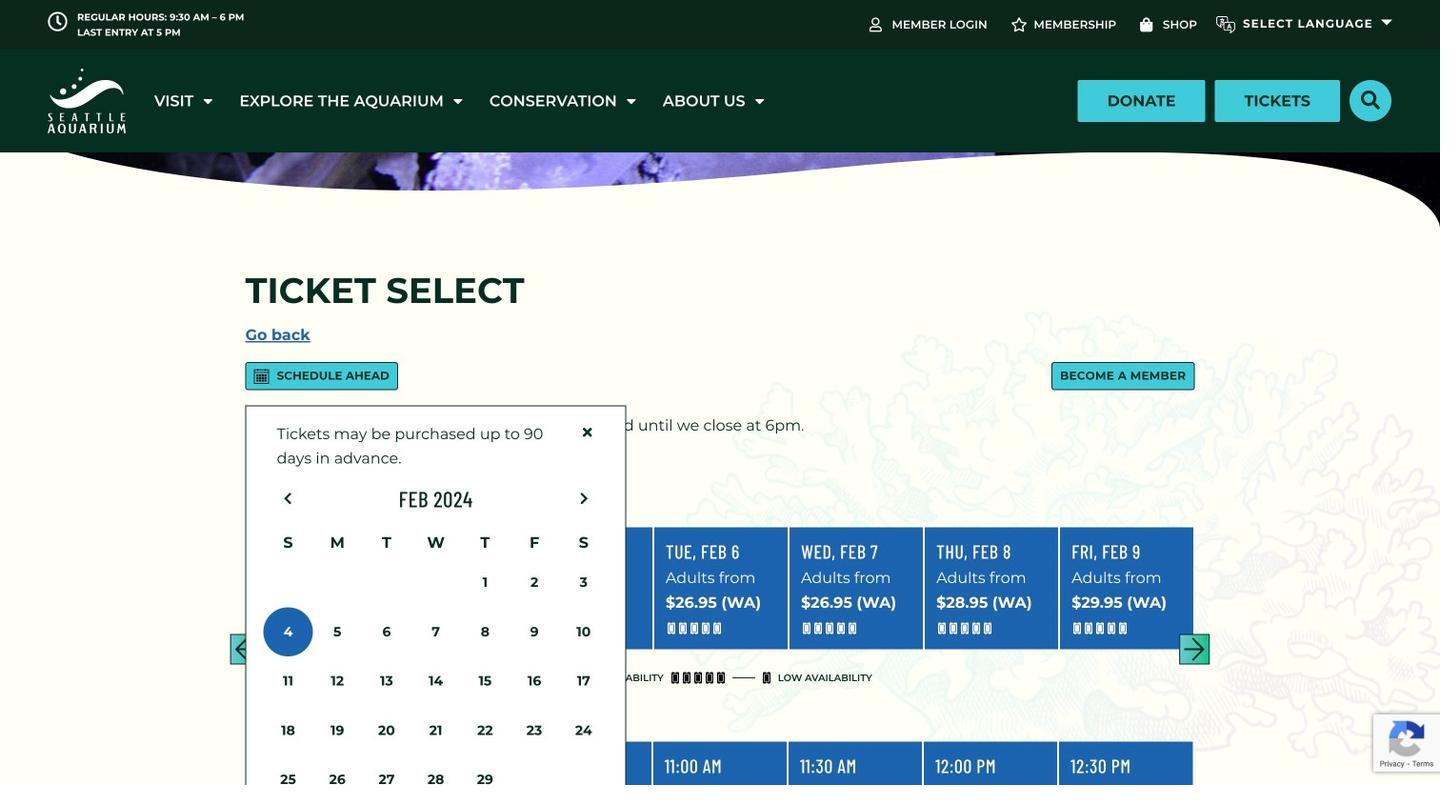 Task type: describe. For each thing, give the bounding box(es) containing it.
clock image
[[48, 11, 68, 31]]

1 arrow image from the left
[[231, 635, 260, 664]]

banner image image
[[0, 0, 1441, 227]]

shopping bag image
[[1141, 18, 1159, 32]]

calendar icon image
[[254, 369, 269, 384]]

search image
[[1362, 90, 1381, 109]]

close image
[[583, 426, 592, 439]]

the seattle aquarium logo. image
[[48, 69, 126, 133]]



Task type: vqa. For each thing, say whether or not it's contained in the screenshot.
banner image on the top of the page
yes



Task type: locate. For each thing, give the bounding box(es) containing it.
star image
[[1012, 18, 1030, 32]]

wave image
[[0, 126, 1441, 229]]

1 horizontal spatial arrow image
[[1181, 635, 1210, 664]]

2 arrow image from the left
[[1181, 635, 1210, 664]]

chevron left image
[[284, 492, 292, 505]]

0 horizontal spatial arrow image
[[231, 635, 260, 664]]

arrow image
[[231, 635, 260, 664], [1181, 635, 1210, 664]]

user image
[[870, 18, 888, 32]]

chevron right image
[[580, 492, 589, 505]]



